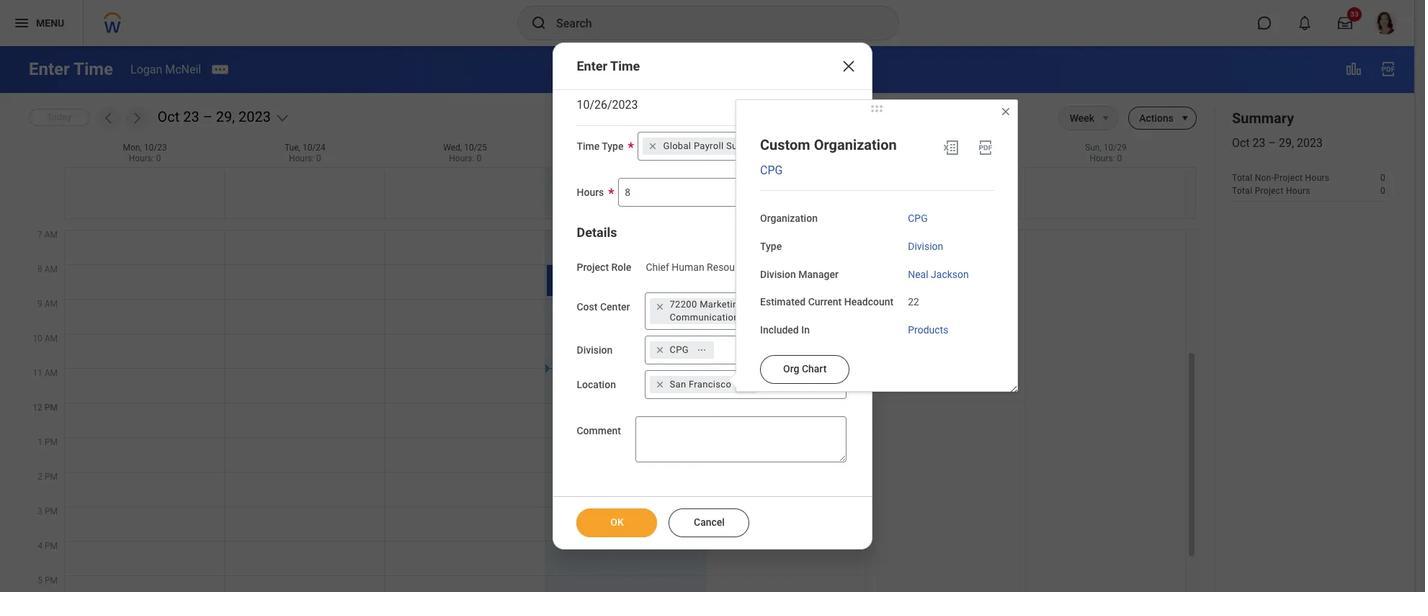 Task type: vqa. For each thing, say whether or not it's contained in the screenshot.
first More from the bottom
no



Task type: describe. For each thing, give the bounding box(es) containing it.
total for total non-project hours
[[1232, 173, 1253, 183]]

view related information image
[[1345, 61, 1362, 78]]

chief human resources officer
[[646, 262, 787, 273]]

non-
[[1255, 173, 1274, 183]]

time left role
[[581, 267, 602, 278]]

neal
[[908, 269, 928, 280]]

12
[[33, 403, 42, 413]]

thu, 10/26
[[605, 143, 646, 153]]

view printable version (pdf) image for custom organization
[[977, 139, 994, 156]]

global
[[663, 141, 691, 151]]

today button
[[29, 109, 90, 126]]

related actions image for division
[[697, 345, 707, 355]]

prompts image for time type
[[819, 137, 836, 154]]

72200 marketing communications
[[670, 299, 744, 323]]

am for 10 am
[[44, 334, 58, 344]]

1 horizontal spatial cpg
[[760, 164, 783, 177]]

comment
[[577, 425, 621, 437]]

products
[[908, 324, 948, 336]]

payroll
[[694, 141, 724, 151]]

current
[[808, 296, 842, 308]]

san
[[670, 379, 686, 390]]

san francisco
[[670, 379, 731, 390]]

1 pm
[[38, 437, 58, 447]]

estimated current headcount
[[760, 296, 894, 308]]

72200
[[670, 299, 697, 310]]

7 hours: from the left
[[1090, 153, 1115, 164]]

1 horizontal spatial 2023
[[1297, 136, 1323, 150]]

7
[[37, 230, 42, 240]]

prompts image for division
[[825, 341, 843, 358]]

4 pm
[[38, 541, 58, 551]]

custom organization
[[760, 136, 897, 153]]

cpg inside option
[[670, 344, 689, 355]]

1 horizontal spatial 29,
[[1279, 136, 1294, 150]]

related actions image
[[769, 141, 779, 151]]

estimated current headcount element
[[908, 288, 919, 309]]

actions
[[1139, 112, 1174, 124]]

division link
[[908, 238, 943, 252]]

x small image for type
[[646, 139, 660, 154]]

org chart button
[[760, 355, 850, 384]]

22
[[908, 296, 919, 308]]

logan mcneil link
[[130, 62, 201, 76]]

4 hours: 0 from the left
[[609, 153, 642, 164]]

estimated
[[760, 296, 806, 308]]

am for 9 am
[[44, 299, 58, 309]]

neal jackson link
[[908, 266, 969, 280]]

1 hours: from the left
[[129, 153, 154, 164]]

details
[[577, 225, 617, 240]]

8 am
[[37, 264, 58, 275]]

wed, 10/25
[[443, 143, 487, 153]]

global payroll support element
[[663, 140, 761, 153]]

2 pm
[[38, 472, 58, 482]]

chief
[[646, 262, 669, 273]]

am for 8 am
[[44, 264, 58, 275]]

total project hours
[[1232, 186, 1311, 196]]

time up 10/26/2023
[[610, 58, 640, 74]]

cpg element
[[670, 344, 689, 357]]

0 vertical spatial 29,
[[216, 108, 235, 126]]

resources
[[707, 262, 754, 273]]

division inside details group
[[577, 344, 613, 356]]

cpg, press delete to clear value. option
[[650, 341, 714, 359]]

week
[[1070, 112, 1095, 124]]

pm for 1 pm
[[45, 437, 58, 447]]

included in
[[760, 324, 810, 336]]

human
[[672, 262, 704, 273]]

manager
[[799, 269, 839, 280]]

support
[[726, 141, 761, 151]]

enter up 10/26/2023
[[577, 58, 607, 74]]

1 horizontal spatial 23
[[1253, 136, 1266, 150]]

x small image
[[652, 377, 667, 392]]

0 vertical spatial organization
[[814, 136, 897, 153]]

1
[[38, 437, 42, 447]]

officer
[[757, 262, 787, 273]]

4 hours: from the left
[[609, 153, 635, 164]]

jackson
[[931, 269, 969, 280]]

enter time up today
[[29, 59, 113, 79]]

5 pm
[[38, 576, 58, 586]]

custom organization dialog
[[721, 99, 1020, 396]]

3 pm
[[38, 507, 58, 517]]

today
[[47, 112, 72, 123]]

mon, 10/23
[[123, 143, 167, 153]]

cost center
[[577, 301, 630, 313]]

tue, 10/24
[[285, 143, 326, 153]]

summary
[[1232, 110, 1294, 127]]

marketing
[[700, 299, 744, 310]]

ok button
[[577, 509, 657, 537]]

6 hours: 0 from the left
[[930, 153, 962, 164]]

logan mcneil
[[130, 62, 201, 76]]

0 vertical spatial oct 23 – 29, 2023
[[157, 108, 271, 126]]

custom
[[760, 136, 810, 153]]

x small image for center
[[652, 300, 667, 314]]

3 hours: from the left
[[449, 153, 474, 164]]

hours down total non-project hours
[[1286, 186, 1311, 196]]

chevron right image
[[129, 111, 144, 125]]

0 horizontal spatial cpg link
[[760, 164, 783, 177]]

10/26/2023
[[577, 98, 638, 112]]

1 vertical spatial project
[[1255, 186, 1284, 196]]

profile logan mcneil element
[[1365, 7, 1406, 39]]

neal jackson
[[908, 269, 969, 280]]

3 hours: 0 from the left
[[449, 153, 481, 164]]

12 pm
[[33, 403, 58, 413]]

chart
[[802, 363, 827, 375]]

move modal image
[[862, 100, 891, 117]]

sun,
[[1085, 143, 1101, 153]]

view printable version (pdf) image for enter time
[[1380, 61, 1397, 78]]

pm for 2 pm
[[45, 472, 58, 482]]

global payroll support, press delete to clear value. option
[[643, 138, 786, 155]]

role
[[611, 262, 631, 273]]

thu,
[[605, 143, 621, 153]]

10/25
[[464, 143, 487, 153]]

inbox large image
[[1338, 16, 1352, 30]]

pm for 12 pm
[[45, 403, 58, 413]]

0 vertical spatial project
[[1274, 173, 1303, 183]]

resize modal image
[[1009, 385, 1020, 396]]

4
[[38, 541, 42, 551]]

hours up details button
[[577, 187, 604, 198]]

time up chevron left "image"
[[74, 59, 113, 79]]

mon,
[[123, 143, 142, 153]]

enter time main content
[[0, 46, 1414, 592]]

11 am
[[33, 368, 58, 378]]

0 vertical spatial –
[[203, 108, 212, 126]]

wed,
[[443, 143, 462, 153]]

org chart
[[783, 363, 827, 375]]

cancel button
[[669, 509, 750, 537]]

0 horizontal spatial 23
[[183, 108, 199, 126]]

francisco
[[689, 379, 731, 390]]

ok
[[610, 517, 624, 528]]

am for 7 am
[[44, 230, 58, 240]]



Task type: locate. For each thing, give the bounding box(es) containing it.
cpg up division link
[[908, 213, 928, 224]]

tue,
[[285, 143, 300, 153]]

1 vertical spatial x small image
[[652, 300, 667, 314]]

prompts image
[[825, 297, 843, 315], [825, 341, 843, 358]]

2 hours: from the left
[[289, 153, 314, 164]]

pm right 5
[[45, 576, 58, 586]]

1 vertical spatial cpg
[[908, 213, 928, 224]]

cpg up san
[[670, 344, 689, 355]]

x small image left 'global'
[[646, 139, 660, 154]]

0 vertical spatial x small image
[[646, 139, 660, 154]]

prompts image down "chart"
[[825, 375, 843, 393]]

0 vertical spatial related actions image
[[802, 302, 812, 312]]

type inside the custom organization dialog
[[760, 241, 782, 252]]

total down total non-project hours
[[1232, 186, 1253, 196]]

hours: 0 down sun, 10/29
[[1090, 153, 1122, 164]]

oct
[[157, 108, 180, 126], [1232, 136, 1250, 150]]

chevron left image
[[101, 111, 116, 125]]

0 horizontal spatial 2023
[[239, 108, 271, 126]]

10
[[33, 334, 42, 344]]

enter time up the cost
[[557, 267, 602, 278]]

x small image inside 72200 marketing communications, press delete to clear value. option
[[652, 300, 667, 314]]

hours: 0
[[129, 153, 161, 164], [289, 153, 321, 164], [449, 153, 481, 164], [609, 153, 642, 164], [769, 153, 802, 164], [930, 153, 962, 164], [1090, 153, 1122, 164]]

dialog
[[553, 43, 872, 550]]

5 hours: 0 from the left
[[769, 153, 802, 164]]

72200 marketing communications, press delete to clear value. option
[[650, 298, 820, 324]]

1 horizontal spatial –
[[1268, 136, 1276, 150]]

actions button
[[1128, 107, 1174, 130]]

pm right the 2
[[45, 472, 58, 482]]

am right 11
[[44, 368, 58, 378]]

2023 up total non-project hours
[[1297, 136, 1323, 150]]

2 hours: 0 from the left
[[289, 153, 321, 164]]

type down 10/26/2023
[[602, 141, 624, 152]]

related actions image inside cpg, press delete to clear value. option
[[697, 345, 707, 355]]

0 horizontal spatial oct 23 – 29, 2023
[[157, 108, 271, 126]]

hours: down sat, 10/28
[[930, 153, 955, 164]]

chevron down image
[[275, 111, 290, 125]]

8
[[37, 264, 42, 275]]

0 vertical spatial 23
[[183, 108, 199, 126]]

sat, 10/28
[[926, 143, 965, 153]]

oct right chevron right "icon"
[[157, 108, 180, 126]]

cost
[[577, 301, 598, 313]]

project role
[[577, 262, 631, 273]]

2 am from the top
[[44, 264, 58, 275]]

1 vertical spatial view printable version (pdf) image
[[977, 139, 994, 156]]

x small image
[[646, 139, 660, 154], [652, 300, 667, 314], [652, 343, 667, 357]]

project up total project hours
[[1274, 173, 1303, 183]]

2 horizontal spatial cpg
[[908, 213, 928, 224]]

1 vertical spatial oct 23 – 29, 2023
[[1232, 136, 1323, 150]]

0 vertical spatial view printable version (pdf) image
[[1380, 61, 1397, 78]]

1 vertical spatial 29,
[[1279, 136, 1294, 150]]

0 horizontal spatial 29,
[[216, 108, 235, 126]]

2 vertical spatial project
[[577, 262, 609, 273]]

hours: 0 down thu, 10/26
[[609, 153, 642, 164]]

1 hours: 0 from the left
[[129, 153, 161, 164]]

organization up officer
[[760, 213, 818, 224]]

related actions image right cpg element
[[697, 345, 707, 355]]

2023 left chevron down image
[[239, 108, 271, 126]]

1 total from the top
[[1232, 173, 1253, 183]]

3
[[38, 507, 42, 517]]

1 horizontal spatial cpg link
[[908, 210, 928, 224]]

5 pm from the top
[[45, 541, 58, 551]]

fri,
[[767, 143, 779, 153]]

division up neal
[[908, 241, 943, 252]]

oct 23 – 29, 2023 down summary
[[1232, 136, 1323, 150]]

x image
[[840, 58, 857, 75]]

location
[[577, 379, 616, 390]]

1 vertical spatial type
[[760, 241, 782, 252]]

center
[[600, 301, 630, 313]]

related actions image for cost center
[[802, 302, 812, 312]]

2 total from the top
[[1232, 186, 1253, 196]]

5
[[38, 576, 42, 586]]

division
[[908, 241, 943, 252], [760, 269, 796, 280], [577, 344, 613, 356]]

hours: down 'wed, 10/25' at the top left of the page
[[449, 153, 474, 164]]

oct down summary
[[1232, 136, 1250, 150]]

total non-project hours
[[1232, 173, 1330, 183]]

1 horizontal spatial division
[[760, 269, 796, 280]]

division for division manager
[[760, 269, 796, 280]]

1 vertical spatial prompts image
[[825, 375, 843, 393]]

23
[[183, 108, 199, 126], [1253, 136, 1266, 150]]

hours: 0 down mon, 10/23
[[129, 153, 161, 164]]

total for total project hours
[[1232, 186, 1253, 196]]

0 horizontal spatial view printable version (pdf) image
[[977, 139, 994, 156]]

san francisco, press delete to clear value. option
[[650, 376, 757, 393]]

am for 11 am
[[44, 368, 58, 378]]

29,
[[216, 108, 235, 126], [1279, 136, 1294, 150]]

pm for 4 pm
[[45, 541, 58, 551]]

1 vertical spatial oct
[[1232, 136, 1250, 150]]

2 vertical spatial division
[[577, 344, 613, 356]]

hours: 0 down sat, 10/28
[[930, 153, 962, 164]]

hours: 0 down fri, 10/27
[[769, 153, 802, 164]]

Hours text field
[[618, 178, 820, 207]]

pm for 5 pm
[[45, 576, 58, 586]]

0 horizontal spatial related actions image
[[697, 345, 707, 355]]

division manager
[[760, 269, 839, 280]]

5 hours: from the left
[[769, 153, 795, 164]]

2 pm from the top
[[45, 437, 58, 447]]

2 prompts image from the top
[[825, 341, 843, 358]]

details group
[[577, 224, 848, 462]]

hours: down fri, 10/27
[[769, 153, 795, 164]]

1 vertical spatial cpg link
[[908, 210, 928, 224]]

division up location
[[577, 344, 613, 356]]

2 vertical spatial x small image
[[652, 343, 667, 357]]

1 prompts image from the top
[[825, 297, 843, 315]]

hours
[[1305, 173, 1330, 183], [1286, 186, 1311, 196], [577, 187, 604, 198]]

oct 23 – 29, 2023 down mcneil
[[157, 108, 271, 126]]

0 horizontal spatial oct
[[157, 108, 180, 126]]

1 vertical spatial organization
[[760, 213, 818, 224]]

0 vertical spatial total
[[1232, 173, 1253, 183]]

1 horizontal spatial oct
[[1232, 136, 1250, 150]]

1 vertical spatial 23
[[1253, 136, 1266, 150]]

hours: down thu, 10/26
[[609, 153, 635, 164]]

related actions image
[[802, 302, 812, 312], [697, 345, 707, 355]]

pm
[[45, 403, 58, 413], [45, 437, 58, 447], [45, 472, 58, 482], [45, 507, 58, 517], [45, 541, 58, 551], [45, 576, 58, 586]]

0 horizontal spatial type
[[602, 141, 624, 152]]

1 horizontal spatial related actions image
[[802, 302, 812, 312]]

export to excel image
[[942, 139, 960, 156]]

san francisco element
[[670, 378, 731, 391]]

x small image left cpg element
[[652, 343, 667, 357]]

1 horizontal spatial view printable version (pdf) image
[[1380, 61, 1397, 78]]

1 vertical spatial prompts image
[[825, 341, 843, 358]]

am right 7
[[44, 230, 58, 240]]

0
[[156, 153, 161, 164], [316, 153, 321, 164], [477, 153, 481, 164], [637, 153, 642, 164], [797, 153, 802, 164], [957, 153, 962, 164], [1117, 153, 1122, 164], [1380, 173, 1386, 183], [1380, 186, 1386, 196]]

project left role
[[577, 262, 609, 273]]

9 am
[[37, 299, 58, 309]]

headcount
[[844, 296, 894, 308]]

enter up the cost
[[557, 267, 578, 278]]

29, left chevron down image
[[216, 108, 235, 126]]

4 pm from the top
[[45, 507, 58, 517]]

1 horizontal spatial oct 23 – 29, 2023
[[1232, 136, 1323, 150]]

1 vertical spatial 2023
[[1297, 136, 1323, 150]]

am
[[44, 230, 58, 240], [44, 264, 58, 275], [44, 299, 58, 309], [44, 334, 58, 344], [44, 368, 58, 378]]

included
[[760, 324, 799, 336]]

cancel
[[694, 517, 725, 528]]

am right the '10'
[[44, 334, 58, 344]]

10 am
[[33, 334, 58, 344]]

0 vertical spatial prompts image
[[825, 297, 843, 315]]

enter time link
[[545, 264, 705, 298]]

3 am from the top
[[44, 299, 58, 309]]

0 vertical spatial cpg
[[760, 164, 783, 177]]

hours: down sun, 10/29
[[1090, 153, 1115, 164]]

cpg
[[760, 164, 783, 177], [908, 213, 928, 224], [670, 344, 689, 355]]

hours up total project hours
[[1305, 173, 1330, 183]]

0 vertical spatial 2023
[[239, 108, 271, 126]]

1 vertical spatial division
[[760, 269, 796, 280]]

2 horizontal spatial division
[[908, 241, 943, 252]]

72200 marketing communications element
[[670, 298, 794, 324]]

time
[[610, 58, 640, 74], [74, 59, 113, 79], [577, 141, 600, 152], [581, 267, 602, 278]]

organization down the move modal image
[[814, 136, 897, 153]]

global payroll support
[[663, 141, 761, 151]]

hours: 0 down 'wed, 10/25' at the top left of the page
[[449, 153, 481, 164]]

hours: 0 down tue, 10/24
[[289, 153, 321, 164]]

prompts image right 10/27
[[819, 137, 836, 154]]

23 down summary
[[1253, 136, 1266, 150]]

7 hours: 0 from the left
[[1090, 153, 1122, 164]]

related actions image up in
[[802, 302, 812, 312]]

0 horizontal spatial –
[[203, 108, 212, 126]]

notifications large image
[[1298, 16, 1312, 30]]

pm right 4
[[45, 541, 58, 551]]

10/28
[[942, 143, 965, 153]]

fri, 10/27
[[767, 143, 804, 153]]

2
[[38, 472, 42, 482]]

close image
[[1000, 106, 1012, 117]]

prompts image for cost center
[[825, 297, 843, 315]]

details button
[[577, 225, 617, 240]]

type up officer
[[760, 241, 782, 252]]

cpg link up division link
[[908, 210, 928, 224]]

0 vertical spatial type
[[602, 141, 624, 152]]

10/24
[[303, 143, 326, 153]]

pm right the 3
[[45, 507, 58, 517]]

hours: down mon, 10/23
[[129, 153, 154, 164]]

view printable version (pdf) image
[[1380, 61, 1397, 78], [977, 139, 994, 156]]

logan
[[130, 62, 162, 76]]

dialog containing enter time
[[553, 43, 872, 550]]

total left non-
[[1232, 173, 1253, 183]]

1 horizontal spatial type
[[760, 241, 782, 252]]

division for division link
[[908, 241, 943, 252]]

9
[[37, 299, 42, 309]]

view printable version (pdf) image right 10/28
[[977, 139, 994, 156]]

division up estimated
[[760, 269, 796, 280]]

pm for 3 pm
[[45, 507, 58, 517]]

pm right 1
[[45, 437, 58, 447]]

in
[[801, 324, 810, 336]]

10/26
[[623, 143, 646, 153]]

week button
[[1059, 107, 1095, 130]]

0 vertical spatial division
[[908, 241, 943, 252]]

time type
[[577, 141, 624, 152]]

hours: down tue, 10/24
[[289, 153, 314, 164]]

10/29
[[1104, 143, 1127, 153]]

project down non-
[[1255, 186, 1284, 196]]

29, down summary
[[1279, 136, 1294, 150]]

view printable version (pdf) image right view related information icon
[[1380, 61, 1397, 78]]

0 vertical spatial cpg link
[[760, 164, 783, 177]]

am right 8
[[44, 264, 58, 275]]

1 am from the top
[[44, 230, 58, 240]]

10/23
[[144, 143, 167, 153]]

sun, 10/29
[[1085, 143, 1127, 153]]

cpg link
[[760, 164, 783, 177], [908, 210, 928, 224]]

am right 9
[[44, 299, 58, 309]]

sat,
[[926, 143, 940, 153]]

prompts image up "chart"
[[825, 341, 843, 358]]

0 vertical spatial oct
[[157, 108, 180, 126]]

x small image inside cpg, press delete to clear value. option
[[652, 343, 667, 357]]

communications
[[670, 312, 744, 323]]

mcneil
[[165, 62, 201, 76]]

0 vertical spatial prompts image
[[819, 137, 836, 154]]

1 pm from the top
[[45, 403, 58, 413]]

2023
[[239, 108, 271, 126], [1297, 136, 1323, 150]]

5 am from the top
[[44, 368, 58, 378]]

3 pm from the top
[[45, 472, 58, 482]]

23 down mcneil
[[183, 108, 199, 126]]

cpg link down 'fri,'
[[760, 164, 783, 177]]

enter time
[[577, 58, 640, 74], [29, 59, 113, 79], [557, 267, 602, 278]]

6 hours: from the left
[[930, 153, 955, 164]]

prompts image for location
[[825, 375, 843, 393]]

pm right 12
[[45, 403, 58, 413]]

1 vertical spatial –
[[1268, 136, 1276, 150]]

enter
[[577, 58, 607, 74], [29, 59, 70, 79], [557, 267, 578, 278]]

1 vertical spatial related actions image
[[697, 345, 707, 355]]

search image
[[530, 14, 548, 32]]

4 am from the top
[[44, 334, 58, 344]]

prompts image left "headcount"
[[825, 297, 843, 315]]

Comment text field
[[635, 416, 846, 462]]

1 vertical spatial total
[[1232, 186, 1253, 196]]

related actions image inside 72200 marketing communications, press delete to clear value. option
[[802, 302, 812, 312]]

time left thu,
[[577, 141, 600, 152]]

enter up today
[[29, 59, 70, 79]]

0 horizontal spatial cpg
[[670, 344, 689, 355]]

cpg down 'fri,'
[[760, 164, 783, 177]]

enter time up 10/26/2023
[[577, 58, 640, 74]]

x small image left 72200
[[652, 300, 667, 314]]

2 vertical spatial cpg
[[670, 344, 689, 355]]

prompts image
[[819, 137, 836, 154], [825, 375, 843, 393]]

project inside details group
[[577, 262, 609, 273]]

7 am
[[37, 230, 58, 240]]

6 pm from the top
[[45, 576, 58, 586]]

org
[[783, 363, 799, 375]]

0 horizontal spatial division
[[577, 344, 613, 356]]

11
[[33, 368, 42, 378]]



